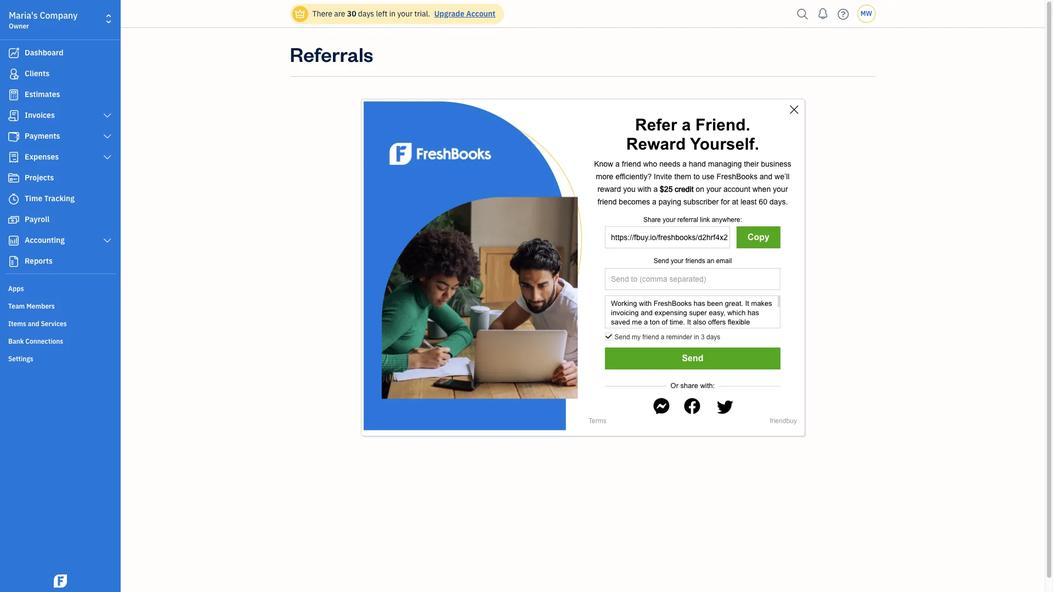 Task type: locate. For each thing, give the bounding box(es) containing it.
3 chevron large down image from the top
[[102, 153, 112, 162]]

owner
[[9, 22, 29, 30]]

accounting link
[[3, 231, 117, 251]]

invoices
[[25, 110, 55, 120]]

account
[[466, 9, 495, 19]]

upgrade account link
[[432, 9, 495, 19]]

team members
[[8, 302, 55, 310]]

in
[[389, 9, 396, 19]]

1 vertical spatial chevron large down image
[[102, 132, 112, 141]]

payment image
[[7, 131, 20, 142]]

there are 30 days left in your trial. upgrade account
[[312, 9, 495, 19]]

mw button
[[857, 4, 876, 23]]

2 chevron large down image from the top
[[102, 132, 112, 141]]

reports link
[[3, 252, 117, 272]]

time tracking
[[25, 194, 75, 204]]

connections
[[25, 337, 63, 346]]

chevron large down image down payments link
[[102, 153, 112, 162]]

settings link
[[3, 351, 117, 367]]

estimates
[[25, 89, 60, 99]]

2 vertical spatial chevron large down image
[[102, 153, 112, 162]]

dashboard
[[25, 48, 63, 58]]

your
[[397, 9, 413, 19]]

estimates link
[[3, 85, 117, 105]]

items and services
[[8, 320, 67, 328]]

chevron large down image up payments link
[[102, 111, 112, 120]]

maria's
[[9, 10, 38, 21]]

referrals
[[290, 41, 373, 67]]

0 vertical spatial chevron large down image
[[102, 111, 112, 120]]

payroll link
[[3, 210, 117, 230]]

payments link
[[3, 127, 117, 146]]

services
[[41, 320, 67, 328]]

upgrade
[[434, 9, 464, 19]]

freshbooks image
[[52, 575, 69, 588]]

clients link
[[3, 64, 117, 84]]

are
[[334, 9, 345, 19]]

members
[[26, 302, 55, 310]]

dashboard link
[[3, 43, 117, 63]]

there
[[312, 9, 332, 19]]

chevron large down image
[[102, 111, 112, 120], [102, 132, 112, 141], [102, 153, 112, 162]]

settings
[[8, 355, 33, 363]]

chevron large down image
[[102, 236, 112, 245]]

money image
[[7, 214, 20, 225]]

and
[[28, 320, 39, 328]]

project image
[[7, 173, 20, 184]]

reports
[[25, 256, 53, 266]]

days
[[358, 9, 374, 19]]

projects
[[25, 173, 54, 183]]

1 chevron large down image from the top
[[102, 111, 112, 120]]

chevron large down image inside invoices 'link'
[[102, 111, 112, 120]]

invoices link
[[3, 106, 117, 126]]

chevron large down image inside expenses link
[[102, 153, 112, 162]]

chevron large down image up expenses link
[[102, 132, 112, 141]]



Task type: vqa. For each thing, say whether or not it's contained in the screenshot.
the 'Bank Connections' link
yes



Task type: describe. For each thing, give the bounding box(es) containing it.
mw
[[861, 9, 872, 18]]

chevron large down image for payments
[[102, 132, 112, 141]]

left
[[376, 9, 387, 19]]

time
[[25, 194, 42, 204]]

go to help image
[[835, 6, 852, 22]]

report image
[[7, 256, 20, 267]]

payments
[[25, 131, 60, 141]]

trial.
[[414, 9, 430, 19]]

dashboard image
[[7, 48, 20, 59]]

projects link
[[3, 168, 117, 188]]

expense image
[[7, 152, 20, 163]]

expenses link
[[3, 148, 117, 167]]

bank connections
[[8, 337, 63, 346]]

chart image
[[7, 235, 20, 246]]

client image
[[7, 69, 20, 80]]

30
[[347, 9, 356, 19]]

items and services link
[[3, 315, 117, 332]]

search image
[[794, 6, 812, 22]]

tracking
[[44, 194, 75, 204]]

main element
[[0, 0, 148, 592]]

crown image
[[294, 8, 306, 19]]

clients
[[25, 69, 49, 78]]

chevron large down image for expenses
[[102, 153, 112, 162]]

maria's company owner
[[9, 10, 78, 30]]

apps link
[[3, 280, 117, 297]]

expenses
[[25, 152, 59, 162]]

team members link
[[3, 298, 117, 314]]

company
[[40, 10, 78, 21]]

payroll
[[25, 214, 50, 224]]

estimate image
[[7, 89, 20, 100]]

notifications image
[[814, 3, 832, 25]]

chevron large down image for invoices
[[102, 111, 112, 120]]

bank
[[8, 337, 24, 346]]

bank connections link
[[3, 333, 117, 349]]

items
[[8, 320, 26, 328]]

apps
[[8, 285, 24, 293]]

time tracking link
[[3, 189, 117, 209]]

team
[[8, 302, 25, 310]]

invoice image
[[7, 110, 20, 121]]

timer image
[[7, 194, 20, 205]]

accounting
[[25, 235, 65, 245]]



